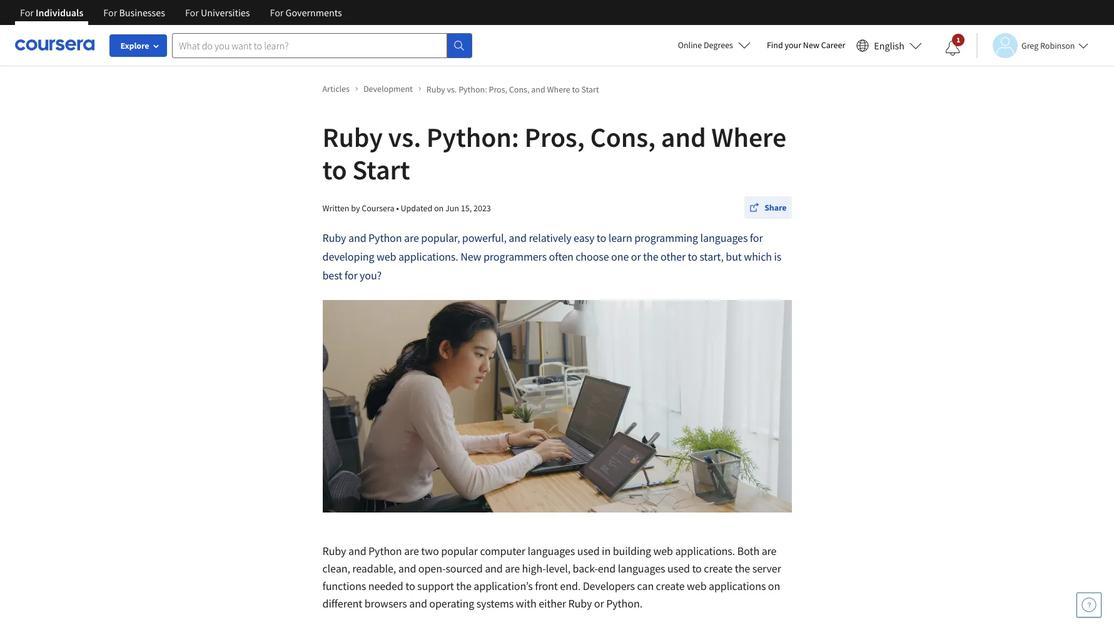 Task type: vqa. For each thing, say whether or not it's contained in the screenshot.
Maryland
no



Task type: describe. For each thing, give the bounding box(es) containing it.
operating
[[430, 597, 475, 611]]

universities
[[201, 6, 250, 19]]

back-
[[573, 562, 598, 576]]

on inside ruby and python are two popular computer languages used in building web applications. both are clean, readable, and open-sourced and are high-level, back-end languages used to create the server functions needed to support the application's front end. developers can create web applications on different browsers and operating systems with either ruby or python.
[[768, 580, 781, 594]]

vs. inside ruby vs. python: pros, cons, and where to start
[[388, 120, 421, 155]]

for businesses
[[103, 6, 165, 19]]

computer
[[480, 544, 526, 559]]

for universities
[[185, 6, 250, 19]]

python: inside breadcrumbs navigation
[[459, 84, 487, 95]]

updated
[[401, 202, 433, 214]]

browsers
[[365, 597, 407, 611]]

2023
[[474, 202, 491, 214]]

1 vertical spatial pros,
[[525, 120, 585, 155]]

articles link
[[323, 83, 359, 96]]

developers
[[583, 580, 635, 594]]

start inside ruby vs. python: pros, cons, and where to start
[[353, 153, 410, 187]]

to inside ruby vs. python: pros, cons, and where to start
[[323, 153, 347, 187]]

2 horizontal spatial the
[[735, 562, 751, 576]]

systems
[[477, 597, 514, 611]]

1 horizontal spatial for
[[750, 231, 763, 245]]

where inside ruby vs. python: pros, cons, and where to start
[[712, 120, 787, 155]]

your
[[785, 39, 802, 51]]

[featured image] a programmer working on a project image
[[323, 300, 792, 513]]

end
[[598, 562, 616, 576]]

find your new career link
[[761, 38, 852, 53]]

banner navigation
[[10, 0, 352, 25]]

ruby vs. python: pros, cons, and where to start inside breadcrumbs navigation
[[427, 84, 599, 95]]

level,
[[546, 562, 571, 576]]

individuals
[[36, 6, 83, 19]]

0 vertical spatial new
[[804, 39, 820, 51]]

to inside breadcrumbs navigation
[[572, 84, 580, 95]]

open-
[[419, 562, 446, 576]]

by
[[351, 202, 360, 214]]

businesses
[[119, 6, 165, 19]]

robinson
[[1041, 40, 1075, 51]]

degrees
[[704, 39, 733, 51]]

often
[[549, 250, 574, 264]]

share
[[765, 202, 787, 213]]

development
[[364, 83, 413, 95]]

coursera
[[362, 202, 395, 214]]

the inside ruby and python are popular, powerful, and relatively easy to learn programming languages for developing web applications. new programmers often choose one or the other to start, but which is best for you?
[[643, 250, 659, 264]]

jun
[[446, 202, 459, 214]]

python: inside ruby vs. python: pros, cons, and where to start
[[427, 120, 519, 155]]

other
[[661, 250, 686, 264]]

popular,
[[421, 231, 460, 245]]

two
[[421, 544, 439, 559]]

development link
[[364, 83, 422, 96]]

are up application's
[[505, 562, 520, 576]]

for for individuals
[[20, 6, 34, 19]]

server
[[753, 562, 782, 576]]

and inside breadcrumbs navigation
[[532, 84, 546, 95]]

choose
[[576, 250, 609, 264]]

start,
[[700, 250, 724, 264]]

1
[[957, 35, 961, 44]]

coursera image
[[15, 35, 95, 55]]

best
[[323, 268, 342, 283]]

relatively
[[529, 231, 572, 245]]

pros, inside breadcrumbs navigation
[[489, 84, 508, 95]]

find your new career
[[767, 39, 846, 51]]

easy
[[574, 231, 595, 245]]

for individuals
[[20, 6, 83, 19]]

15,
[[461, 202, 472, 214]]

support
[[417, 580, 454, 594]]

show notifications image
[[946, 41, 961, 56]]

for for governments
[[270, 6, 284, 19]]

greg robinson button
[[977, 33, 1089, 58]]

english button
[[852, 25, 928, 66]]

career
[[822, 39, 846, 51]]

powerful,
[[462, 231, 507, 245]]

help center image
[[1082, 598, 1097, 613]]

ruby and python are two popular computer languages used in building web applications. both are clean, readable, and open-sourced and are high-level, back-end languages used to create the server functions needed to support the application's front end. developers can create web applications on different browsers and operating systems with either ruby or python.
[[323, 544, 782, 611]]

english
[[875, 39, 905, 52]]

needed
[[368, 580, 403, 594]]

0 horizontal spatial for
[[345, 268, 358, 283]]

online
[[678, 39, 702, 51]]

popular
[[441, 544, 478, 559]]

greg robinson
[[1022, 40, 1075, 51]]

find
[[767, 39, 783, 51]]

building
[[613, 544, 651, 559]]

web inside ruby and python are popular, powerful, and relatively easy to learn programming languages for developing web applications. new programmers often choose one or the other to start, but which is best for you?
[[377, 250, 396, 264]]

2 vertical spatial the
[[456, 580, 472, 594]]

learn
[[609, 231, 633, 245]]

or inside ruby and python are popular, powerful, and relatively easy to learn programming languages for developing web applications. new programmers often choose one or the other to start, but which is best for you?
[[631, 250, 641, 264]]

1 horizontal spatial web
[[654, 544, 673, 559]]

new inside ruby and python are popular, powerful, and relatively easy to learn programming languages for developing web applications. new programmers often choose one or the other to start, but which is best for you?
[[461, 250, 482, 264]]

0 horizontal spatial used
[[577, 544, 600, 559]]

programmers
[[484, 250, 547, 264]]

2 vertical spatial languages
[[618, 562, 666, 576]]

functions
[[323, 580, 366, 594]]

python for readable,
[[369, 544, 402, 559]]



Task type: locate. For each thing, give the bounding box(es) containing it.
application's
[[474, 580, 533, 594]]

0 horizontal spatial create
[[656, 580, 685, 594]]

python:
[[459, 84, 487, 95], [427, 120, 519, 155]]

1 vertical spatial new
[[461, 250, 482, 264]]

python down coursera
[[369, 231, 402, 245]]

0 vertical spatial for
[[750, 231, 763, 245]]

new
[[804, 39, 820, 51], [461, 250, 482, 264]]

applications
[[709, 580, 766, 594]]

0 vertical spatial create
[[704, 562, 733, 576]]

ruby inside ruby and python are popular, powerful, and relatively easy to learn programming languages for developing web applications. new programmers often choose one or the other to start, but which is best for you?
[[323, 231, 346, 245]]

1 vertical spatial where
[[712, 120, 787, 155]]

0 horizontal spatial new
[[461, 250, 482, 264]]

start inside breadcrumbs navigation
[[582, 84, 599, 95]]

online degrees
[[678, 39, 733, 51]]

0 vertical spatial start
[[582, 84, 599, 95]]

1 vertical spatial python:
[[427, 120, 519, 155]]

or inside ruby and python are two popular computer languages used in building web applications. both are clean, readable, and open-sourced and are high-level, back-end languages used to create the server functions needed to support the application's front end. developers can create web applications on different browsers and operating systems with either ruby or python.
[[594, 597, 604, 611]]

are inside ruby and python are popular, powerful, and relatively easy to learn programming languages for developing web applications. new programmers often choose one or the other to start, but which is best for you?
[[404, 231, 419, 245]]

applications. down popular,
[[399, 250, 459, 264]]

0 vertical spatial python
[[369, 231, 402, 245]]

explore button
[[110, 34, 167, 57]]

vs. down development link
[[388, 120, 421, 155]]

applications. inside ruby and python are two popular computer languages used in building web applications. both are clean, readable, and open-sourced and are high-level, back-end languages used to create the server functions needed to support the application's front end. developers can create web applications on different browsers and operating systems with either ruby or python.
[[676, 544, 735, 559]]

web left the applications
[[687, 580, 707, 594]]

1 horizontal spatial start
[[582, 84, 599, 95]]

0 vertical spatial python:
[[459, 84, 487, 95]]

cons, inside ruby vs. python: pros, cons, and where to start
[[590, 120, 656, 155]]

either
[[539, 597, 566, 611]]

greg
[[1022, 40, 1039, 51]]

is
[[774, 250, 782, 264]]

0 vertical spatial ruby vs. python: pros, cons, and where to start
[[427, 84, 599, 95]]

1 for from the left
[[20, 6, 34, 19]]

1 vertical spatial applications.
[[676, 544, 735, 559]]

create right can
[[656, 580, 685, 594]]

for left individuals
[[20, 6, 34, 19]]

2 horizontal spatial languages
[[701, 231, 748, 245]]

0 vertical spatial the
[[643, 250, 659, 264]]

high-
[[522, 562, 546, 576]]

ruby up clean,
[[323, 544, 346, 559]]

3 for from the left
[[185, 6, 199, 19]]

0 vertical spatial vs.
[[447, 84, 457, 95]]

2 horizontal spatial web
[[687, 580, 707, 594]]

the down sourced on the bottom of the page
[[456, 580, 472, 594]]

1 vertical spatial on
[[768, 580, 781, 594]]

but
[[726, 250, 742, 264]]

0 horizontal spatial or
[[594, 597, 604, 611]]

on down server
[[768, 580, 781, 594]]

1 horizontal spatial pros,
[[525, 120, 585, 155]]

ruby
[[427, 84, 445, 95], [323, 120, 383, 155], [323, 231, 346, 245], [323, 544, 346, 559], [569, 597, 592, 611]]

for for businesses
[[103, 6, 117, 19]]

0 horizontal spatial on
[[434, 202, 444, 214]]

for
[[20, 6, 34, 19], [103, 6, 117, 19], [185, 6, 199, 19], [270, 6, 284, 19]]

python inside ruby and python are popular, powerful, and relatively easy to learn programming languages for developing web applications. new programmers often choose one or the other to start, but which is best for you?
[[369, 231, 402, 245]]

0 horizontal spatial pros,
[[489, 84, 508, 95]]

0 horizontal spatial cons,
[[509, 84, 530, 95]]

python up the readable,
[[369, 544, 402, 559]]

0 vertical spatial or
[[631, 250, 641, 264]]

1 vertical spatial vs.
[[388, 120, 421, 155]]

0 vertical spatial applications.
[[399, 250, 459, 264]]

python.
[[607, 597, 643, 611]]

ruby up developing
[[323, 231, 346, 245]]

new down powerful,
[[461, 250, 482, 264]]

written by coursera • updated on jun 15, 2023
[[323, 202, 491, 214]]

applications. left both
[[676, 544, 735, 559]]

0 horizontal spatial languages
[[528, 544, 575, 559]]

What do you want to learn? text field
[[172, 33, 447, 58]]

create
[[704, 562, 733, 576], [656, 580, 685, 594]]

clean,
[[323, 562, 350, 576]]

or
[[631, 250, 641, 264], [594, 597, 604, 611]]

articles
[[323, 83, 350, 95]]

for left governments
[[270, 6, 284, 19]]

the
[[643, 250, 659, 264], [735, 562, 751, 576], [456, 580, 472, 594]]

2 vertical spatial web
[[687, 580, 707, 594]]

share button
[[745, 197, 792, 219], [745, 197, 792, 219]]

for governments
[[270, 6, 342, 19]]

the up the applications
[[735, 562, 751, 576]]

for left the universities
[[185, 6, 199, 19]]

python inside ruby and python are two popular computer languages used in building web applications. both are clean, readable, and open-sourced and are high-level, back-end languages used to create the server functions needed to support the application's front end. developers can create web applications on different browsers and operating systems with either ruby or python.
[[369, 544, 402, 559]]

used
[[577, 544, 600, 559], [668, 562, 690, 576]]

sourced
[[446, 562, 483, 576]]

0 horizontal spatial where
[[547, 84, 571, 95]]

for right best
[[345, 268, 358, 283]]

pros,
[[489, 84, 508, 95], [525, 120, 585, 155]]

where inside breadcrumbs navigation
[[547, 84, 571, 95]]

1 button
[[936, 33, 971, 63]]

1 horizontal spatial the
[[643, 250, 659, 264]]

end.
[[560, 580, 581, 594]]

0 vertical spatial languages
[[701, 231, 748, 245]]

1 horizontal spatial on
[[768, 580, 781, 594]]

and inside ruby vs. python: pros, cons, and where to start
[[661, 120, 706, 155]]

with
[[516, 597, 537, 611]]

and
[[532, 84, 546, 95], [661, 120, 706, 155], [349, 231, 366, 245], [509, 231, 527, 245], [349, 544, 366, 559], [398, 562, 416, 576], [485, 562, 503, 576], [409, 597, 427, 611]]

web
[[377, 250, 396, 264], [654, 544, 673, 559], [687, 580, 707, 594]]

ruby inside breadcrumbs navigation
[[427, 84, 445, 95]]

you?
[[360, 268, 382, 283]]

0 horizontal spatial start
[[353, 153, 410, 187]]

vs. inside breadcrumbs navigation
[[447, 84, 457, 95]]

are
[[404, 231, 419, 245], [404, 544, 419, 559], [762, 544, 777, 559], [505, 562, 520, 576]]

for for universities
[[185, 6, 199, 19]]

0 horizontal spatial the
[[456, 580, 472, 594]]

1 vertical spatial for
[[345, 268, 358, 283]]

languages up can
[[618, 562, 666, 576]]

0 horizontal spatial web
[[377, 250, 396, 264]]

vs.
[[447, 84, 457, 95], [388, 120, 421, 155]]

ruby right development link
[[427, 84, 445, 95]]

developing
[[323, 250, 375, 264]]

new right your
[[804, 39, 820, 51]]

0 vertical spatial used
[[577, 544, 600, 559]]

ruby inside ruby vs. python: pros, cons, and where to start
[[323, 120, 383, 155]]

languages inside ruby and python are popular, powerful, and relatively easy to learn programming languages for developing web applications. new programmers often choose one or the other to start, but which is best for you?
[[701, 231, 748, 245]]

on left "jun"
[[434, 202, 444, 214]]

1 python from the top
[[369, 231, 402, 245]]

cons, inside breadcrumbs navigation
[[509, 84, 530, 95]]

different
[[323, 597, 362, 611]]

1 vertical spatial web
[[654, 544, 673, 559]]

or right 'one'
[[631, 250, 641, 264]]

1 horizontal spatial vs.
[[447, 84, 457, 95]]

readable,
[[353, 562, 396, 576]]

1 horizontal spatial used
[[668, 562, 690, 576]]

•
[[396, 202, 399, 214]]

which
[[744, 250, 772, 264]]

ruby vs. python: pros, cons, and where to start
[[427, 84, 599, 95], [323, 120, 787, 187]]

for left businesses
[[103, 6, 117, 19]]

1 vertical spatial used
[[668, 562, 690, 576]]

1 horizontal spatial applications.
[[676, 544, 735, 559]]

can
[[637, 580, 654, 594]]

python for applications.
[[369, 231, 402, 245]]

0 vertical spatial on
[[434, 202, 444, 214]]

start
[[582, 84, 599, 95], [353, 153, 410, 187]]

0 vertical spatial web
[[377, 250, 396, 264]]

ruby down articles link
[[323, 120, 383, 155]]

web up the you?
[[377, 250, 396, 264]]

languages up level,
[[528, 544, 575, 559]]

1 horizontal spatial cons,
[[590, 120, 656, 155]]

web right 'building' on the right of page
[[654, 544, 673, 559]]

2 for from the left
[[103, 6, 117, 19]]

0 vertical spatial where
[[547, 84, 571, 95]]

where
[[547, 84, 571, 95], [712, 120, 787, 155]]

ruby down the end.
[[569, 597, 592, 611]]

both
[[738, 544, 760, 559]]

or down developers
[[594, 597, 604, 611]]

front
[[535, 580, 558, 594]]

1 vertical spatial languages
[[528, 544, 575, 559]]

in
[[602, 544, 611, 559]]

online degrees button
[[668, 31, 761, 59]]

create up the applications
[[704, 562, 733, 576]]

are up server
[[762, 544, 777, 559]]

1 vertical spatial create
[[656, 580, 685, 594]]

4 for from the left
[[270, 6, 284, 19]]

languages
[[701, 231, 748, 245], [528, 544, 575, 559], [618, 562, 666, 576]]

1 horizontal spatial create
[[704, 562, 733, 576]]

0 vertical spatial cons,
[[509, 84, 530, 95]]

governments
[[286, 6, 342, 19]]

1 horizontal spatial where
[[712, 120, 787, 155]]

vs. right development link
[[447, 84, 457, 95]]

1 vertical spatial or
[[594, 597, 604, 611]]

are left two
[[404, 544, 419, 559]]

are left popular,
[[404, 231, 419, 245]]

1 vertical spatial ruby vs. python: pros, cons, and where to start
[[323, 120, 787, 187]]

for up which
[[750, 231, 763, 245]]

one
[[612, 250, 629, 264]]

1 horizontal spatial languages
[[618, 562, 666, 576]]

1 horizontal spatial new
[[804, 39, 820, 51]]

cons,
[[509, 84, 530, 95], [590, 120, 656, 155]]

None search field
[[172, 33, 473, 58]]

ruby and python are popular, powerful, and relatively easy to learn programming languages for developing web applications. new programmers often choose one or the other to start, but which is best for you?
[[323, 231, 782, 283]]

breadcrumbs navigation
[[320, 79, 795, 98]]

explore
[[120, 40, 149, 51]]

0 horizontal spatial vs.
[[388, 120, 421, 155]]

1 vertical spatial the
[[735, 562, 751, 576]]

1 horizontal spatial or
[[631, 250, 641, 264]]

on
[[434, 202, 444, 214], [768, 580, 781, 594]]

applications. inside ruby and python are popular, powerful, and relatively easy to learn programming languages for developing web applications. new programmers often choose one or the other to start, but which is best for you?
[[399, 250, 459, 264]]

1 vertical spatial cons,
[[590, 120, 656, 155]]

2 python from the top
[[369, 544, 402, 559]]

0 vertical spatial pros,
[[489, 84, 508, 95]]

the left the other
[[643, 250, 659, 264]]

languages up "but"
[[701, 231, 748, 245]]

programming
[[635, 231, 698, 245]]

0 horizontal spatial applications.
[[399, 250, 459, 264]]

1 vertical spatial python
[[369, 544, 402, 559]]

written
[[323, 202, 349, 214]]

1 vertical spatial start
[[353, 153, 410, 187]]



